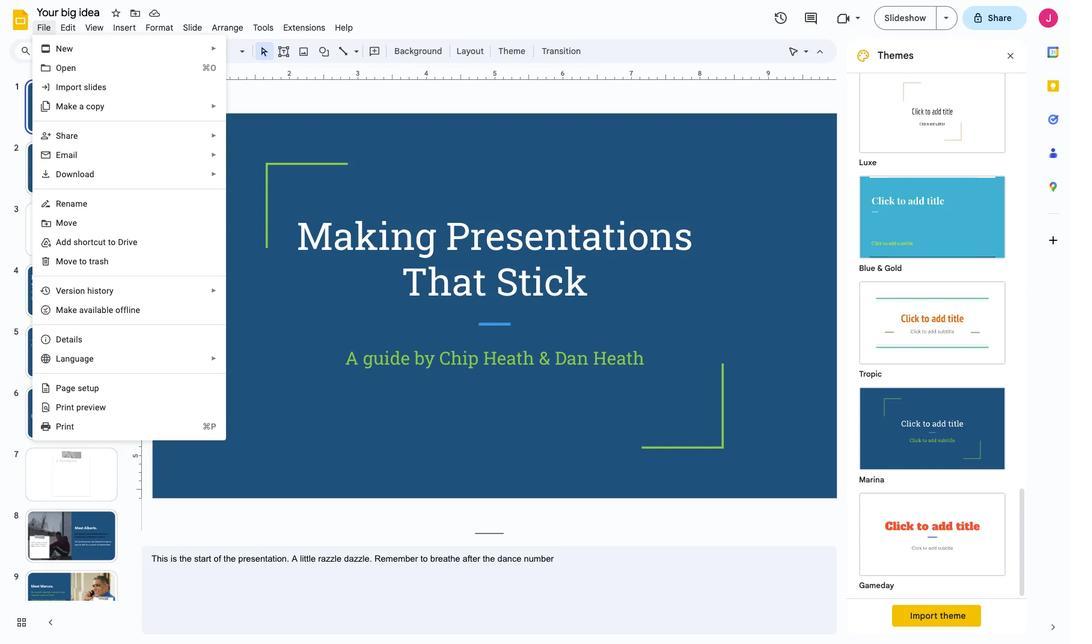 Task type: locate. For each thing, give the bounding box(es) containing it.
offline
[[115, 305, 140, 315]]

mail
[[61, 150, 77, 160]]

background button
[[389, 42, 448, 60]]

k
[[68, 305, 72, 315]]

menu bar containing file
[[32, 16, 358, 35]]

import
[[56, 82, 82, 92], [910, 611, 938, 622]]

⌘p element
[[188, 421, 216, 433]]

2 ► from the top
[[211, 103, 217, 109]]

ew
[[62, 44, 73, 54]]

Menus field
[[15, 43, 75, 60]]

v
[[89, 403, 93, 412]]

themes section
[[846, 0, 1027, 635]]

import for import theme
[[910, 611, 938, 622]]

3 ► from the top
[[211, 132, 217, 139]]

edit
[[60, 22, 76, 33]]

import left theme
[[910, 611, 938, 622]]

to
[[108, 237, 116, 247]]

► for d ownload
[[211, 171, 217, 177]]

hare
[[61, 131, 78, 141]]

menu bar
[[32, 16, 358, 35]]

Zoom text field
[[204, 43, 238, 60]]

►
[[211, 45, 217, 52], [211, 103, 217, 109], [211, 132, 217, 139], [211, 151, 217, 158], [211, 171, 217, 177], [211, 287, 217, 294], [211, 355, 217, 362]]

1 vertical spatial import
[[910, 611, 938, 622]]

► for opy
[[211, 103, 217, 109]]

share
[[988, 13, 1012, 23]]

format menu item
[[141, 20, 178, 35]]

share button
[[962, 6, 1027, 30]]

download d element
[[56, 170, 98, 179]]

a
[[79, 102, 84, 111]]

0 vertical spatial import
[[56, 82, 82, 92]]

transition
[[542, 46, 581, 57]]

► for e mail
[[211, 151, 217, 158]]

navigation
[[0, 68, 132, 644]]

print
[[56, 403, 74, 412]]

0 vertical spatial e
[[72, 305, 77, 315]]

t
[[79, 257, 82, 266]]

5 ► from the top
[[211, 171, 217, 177]]

themes application
[[0, 0, 1070, 644]]

Gameday radio
[[853, 487, 1012, 593]]

ownload
[[62, 170, 94, 179]]

l
[[56, 354, 61, 364]]

o pen
[[56, 63, 76, 73]]

iew
[[93, 403, 106, 412]]

1 vertical spatial e
[[71, 384, 75, 393]]

1 ► from the top
[[211, 45, 217, 52]]

gameday
[[859, 581, 894, 591]]

pre
[[76, 403, 89, 412]]

luxe
[[859, 157, 877, 168]]

view
[[85, 22, 104, 33]]

4 ► from the top
[[211, 151, 217, 158]]

blue & gold
[[859, 263, 902, 274]]

details
[[56, 335, 82, 344]]

e
[[72, 305, 77, 315], [71, 384, 75, 393]]

opy
[[91, 102, 104, 111]]

rename r element
[[56, 199, 91, 209]]

insert
[[113, 22, 136, 33]]

option group containing luxe
[[846, 0, 1017, 599]]

mode and view toolbar
[[784, 39, 830, 63]]

► for s hare
[[211, 132, 217, 139]]

p rint
[[56, 422, 74, 432]]

0 horizontal spatial import
[[56, 82, 82, 92]]

Star checkbox
[[108, 5, 124, 22]]

tropic
[[859, 369, 882, 379]]

e right ma
[[72, 305, 77, 315]]

email e element
[[56, 150, 81, 160]]

e right pa
[[71, 384, 75, 393]]

m
[[56, 218, 63, 228]]

ma k e available offline
[[56, 305, 140, 315]]

menu bar inside menu bar "banner"
[[32, 16, 358, 35]]

file menu item
[[32, 20, 56, 35]]

g
[[66, 384, 71, 393]]

pa
[[56, 384, 66, 393]]

trash
[[89, 257, 109, 266]]

6 ► from the top
[[211, 287, 217, 294]]

o
[[82, 257, 87, 266]]

add shortcut to drive , element
[[56, 237, 141, 247]]

menu bar banner
[[0, 0, 1070, 644]]

rint
[[61, 422, 74, 432]]

print p element
[[56, 422, 78, 432]]

⌘o
[[202, 63, 216, 73]]

⌘p
[[202, 422, 216, 432]]

s hare
[[56, 131, 78, 141]]

p
[[56, 422, 61, 432]]

import down pen
[[56, 82, 82, 92]]

1 horizontal spatial import
[[910, 611, 938, 622]]

option group
[[846, 0, 1017, 599]]

ove
[[63, 218, 77, 228]]

open o element
[[56, 63, 80, 73]]

print pre v iew
[[56, 403, 106, 412]]

e for g
[[71, 384, 75, 393]]

menu
[[16, 0, 226, 644]]

Luxe radio
[[853, 64, 1012, 170]]

► for istory
[[211, 287, 217, 294]]

⌘o element
[[188, 62, 216, 74]]

► for n ew
[[211, 45, 217, 52]]

tab list
[[1036, 35, 1070, 611]]

import inside button
[[910, 611, 938, 622]]

7 ► from the top
[[211, 355, 217, 362]]

move t o trash
[[56, 257, 109, 266]]



Task type: describe. For each thing, give the bounding box(es) containing it.
e
[[56, 150, 61, 160]]

version h istory
[[56, 286, 114, 296]]

extensions
[[283, 22, 325, 33]]

Marina radio
[[853, 381, 1012, 487]]

ma
[[56, 305, 68, 315]]

version
[[56, 286, 85, 296]]

marina
[[859, 475, 884, 485]]

move m element
[[56, 218, 81, 228]]

Rename text field
[[32, 5, 106, 19]]

r ename
[[56, 199, 87, 209]]

e mail
[[56, 150, 77, 160]]

n ew
[[56, 44, 73, 54]]

move
[[56, 257, 77, 266]]

Zoom field
[[203, 43, 250, 60]]

details b element
[[56, 335, 86, 344]]

d ownload
[[56, 170, 94, 179]]

theme
[[498, 46, 525, 57]]

e for k
[[72, 305, 77, 315]]

n
[[56, 44, 62, 54]]

extensions menu item
[[278, 20, 330, 35]]

available
[[79, 305, 113, 315]]

main toolbar
[[43, 0, 587, 531]]

gold
[[885, 263, 902, 274]]

make
[[56, 102, 77, 111]]

language l element
[[56, 354, 97, 364]]

print preview v element
[[56, 403, 110, 412]]

shape image
[[317, 43, 331, 60]]

shortcut
[[73, 237, 106, 247]]

blue
[[859, 263, 875, 274]]

navigation inside themes application
[[0, 68, 132, 644]]

slideshow
[[884, 13, 926, 23]]

tools menu item
[[248, 20, 278, 35]]

theme button
[[493, 42, 531, 60]]

istory
[[92, 286, 114, 296]]

help
[[335, 22, 353, 33]]

view menu item
[[80, 20, 108, 35]]

pen
[[62, 63, 76, 73]]

import slides z element
[[56, 82, 110, 92]]

h
[[87, 286, 92, 296]]

edit menu item
[[56, 20, 80, 35]]

arrange
[[212, 22, 243, 33]]

pa g e setup
[[56, 384, 99, 393]]

add
[[56, 237, 71, 247]]

layout button
[[453, 42, 487, 60]]

setup
[[78, 384, 99, 393]]

slideshow button
[[874, 6, 936, 30]]

import theme
[[910, 611, 966, 622]]

add shortcut to drive
[[56, 237, 137, 247]]

Tropic radio
[[853, 275, 1012, 381]]

s
[[56, 131, 61, 141]]

transition button
[[536, 42, 586, 60]]

drive
[[118, 237, 137, 247]]

r
[[56, 199, 61, 209]]

version history h element
[[56, 286, 117, 296]]

insert menu item
[[108, 20, 141, 35]]

&
[[877, 263, 883, 274]]

Blue & Gold radio
[[853, 170, 1012, 275]]

slides
[[84, 82, 107, 92]]

m ove
[[56, 218, 77, 228]]

d
[[56, 170, 62, 179]]

menu containing n
[[16, 0, 226, 644]]

make available offline k element
[[56, 305, 144, 315]]

help menu item
[[330, 20, 358, 35]]

o
[[56, 63, 62, 73]]

slide
[[183, 22, 202, 33]]

theme
[[940, 611, 966, 622]]

import slides
[[56, 82, 107, 92]]

slide menu item
[[178, 20, 207, 35]]

page setup g element
[[56, 384, 103, 393]]

option group inside themes section
[[846, 0, 1017, 599]]

file
[[37, 22, 51, 33]]

c
[[86, 102, 91, 111]]

layout
[[457, 46, 484, 57]]

anguage
[[61, 354, 94, 364]]

move to trash t element
[[56, 257, 112, 266]]

format
[[146, 22, 173, 33]]

ename
[[61, 199, 87, 209]]

tools
[[253, 22, 274, 33]]

background
[[394, 46, 442, 57]]

► for l anguage
[[211, 355, 217, 362]]

l anguage
[[56, 354, 94, 364]]

presentation options image
[[944, 17, 948, 19]]

share s element
[[56, 131, 82, 141]]

import theme button
[[892, 605, 981, 627]]

tab list inside menu bar "banner"
[[1036, 35, 1070, 611]]

insert image image
[[297, 43, 310, 60]]

new n element
[[56, 44, 77, 54]]

make a copy c element
[[56, 102, 108, 111]]

themes
[[878, 50, 914, 62]]

make a c opy
[[56, 102, 104, 111]]

import for import slides
[[56, 82, 82, 92]]

arrange menu item
[[207, 20, 248, 35]]



Task type: vqa. For each thing, say whether or not it's contained in the screenshot.


